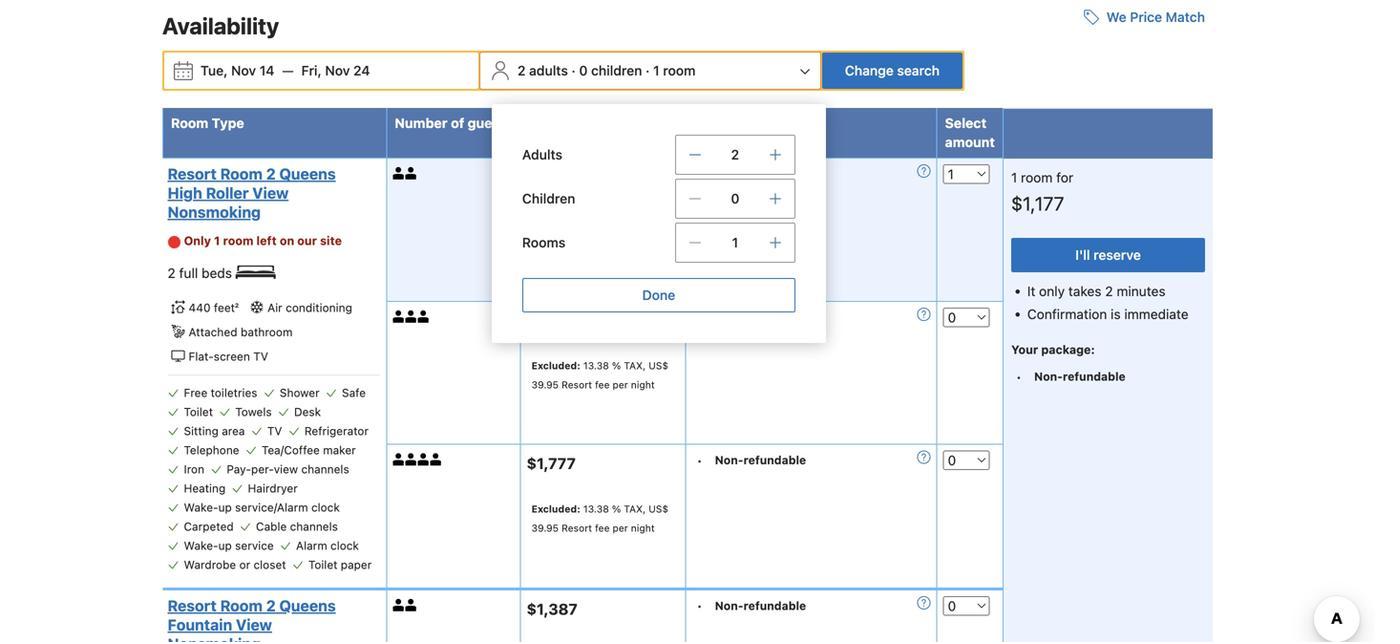 Task type: vqa. For each thing, say whether or not it's contained in the screenshot.
per for $1,777
yes



Task type: describe. For each thing, give the bounding box(es) containing it.
2 inside resort room 2 queens fountain view nonsmoking
[[266, 597, 276, 615]]

amount
[[945, 134, 996, 150]]

your
[[1012, 342, 1039, 356]]

takes
[[1069, 283, 1102, 299]]

tue,
[[201, 63, 228, 79]]

change search button
[[823, 53, 963, 89]]

paper
[[341, 558, 372, 571]]

2 more details on meals and payment options image from the top
[[918, 596, 931, 609]]

of
[[451, 115, 465, 131]]

service/alarm
[[235, 501, 308, 514]]

desk
[[294, 405, 321, 418]]

2 nov from the left
[[325, 63, 350, 79]]

only 1 room left on our site
[[184, 234, 342, 248]]

per-
[[251, 462, 274, 476]]

night for $1,777
[[631, 522, 655, 534]]

toilet paper
[[309, 558, 372, 571]]

13.38 % tax, us$ 39.95 resort fee per night for $1,477
[[532, 360, 669, 390]]

high
[[168, 184, 202, 202]]

wake-up service
[[184, 539, 274, 552]]

resort room 2 queens high roller view nonsmoking link
[[168, 164, 376, 222]]

room for resort room 2 queens fountain view nonsmoking
[[220, 597, 263, 615]]

flat-screen tv
[[189, 350, 268, 363]]

fee for $1,777
[[595, 522, 610, 534]]

excluded: for $1,777
[[532, 503, 581, 514]]

free toiletries
[[184, 386, 258, 399]]

roller
[[206, 184, 249, 202]]

2 · from the left
[[646, 63, 650, 79]]

refundable for first more details on meals and payment options icon
[[744, 167, 807, 181]]

air
[[268, 301, 283, 314]]

area
[[222, 424, 245, 437]]

2 adults · 0 children · 1 room
[[518, 63, 696, 79]]

maker
[[323, 443, 356, 457]]

i'll reserve
[[1076, 247, 1142, 263]]

it
[[1028, 283, 1036, 299]]

we
[[1107, 9, 1127, 25]]

wardrobe
[[184, 558, 236, 571]]

$1,477
[[527, 312, 577, 330]]

price
[[1131, 9, 1163, 25]]

pay-per-view channels
[[227, 462, 349, 476]]

adults
[[529, 63, 568, 79]]

hairdryer
[[248, 481, 298, 495]]

1 inside button
[[654, 63, 660, 79]]

safe
[[342, 386, 366, 399]]

pay-
[[227, 462, 251, 476]]

resort room 2 queens fountain view nonsmoking
[[168, 597, 336, 642]]

1 vertical spatial tv
[[267, 424, 282, 437]]

resort inside resort room 2 queens high roller view nonsmoking
[[168, 165, 217, 183]]

left
[[257, 234, 277, 248]]

1 % from the top
[[612, 217, 621, 228]]

match
[[1166, 9, 1206, 25]]

change search
[[845, 63, 940, 79]]

it only takes 2 minutes confirmation is immediate
[[1028, 283, 1189, 322]]

adults
[[523, 147, 563, 163]]

resort down "$1,777"
[[562, 522, 592, 534]]

feet²
[[214, 301, 239, 314]]

service
[[235, 539, 274, 552]]

nonsmoking inside resort room 2 queens fountain view nonsmoking
[[168, 635, 261, 642]]

13.38 for $1,477
[[584, 360, 609, 371]]

1 tax, from the top
[[624, 217, 646, 228]]

14
[[260, 63, 275, 79]]

room type
[[171, 115, 244, 131]]

our
[[297, 234, 317, 248]]

room inside 1 room for $1,177
[[1021, 170, 1053, 186]]

wardrobe or closet
[[184, 558, 286, 571]]

wake- for wake-up service
[[184, 539, 218, 552]]

only
[[1040, 283, 1065, 299]]

room inside button
[[663, 63, 696, 79]]

refundable for first more details on meals and payment options image from the top of the page
[[744, 310, 807, 324]]

toiletries
[[211, 386, 258, 399]]

carpeted
[[184, 520, 234, 533]]

minutes
[[1117, 283, 1166, 299]]

search
[[898, 63, 940, 79]]

0 vertical spatial room
[[171, 115, 209, 131]]

heating
[[184, 481, 226, 495]]

1 nov from the left
[[231, 63, 256, 79]]

sitting area
[[184, 424, 245, 437]]

on
[[280, 234, 294, 248]]

we price match
[[1107, 9, 1206, 25]]

only
[[184, 234, 211, 248]]

flat-
[[189, 350, 214, 363]]

up for service
[[218, 539, 232, 552]]

type
[[212, 115, 244, 131]]

done button
[[523, 278, 796, 313]]

cable channels
[[256, 520, 338, 533]]

fee for $1,477
[[595, 379, 610, 390]]

free
[[184, 386, 208, 399]]

1 per from the top
[[613, 236, 628, 247]]

toilet for toilet
[[184, 405, 213, 418]]

$1,777
[[527, 455, 576, 473]]

1 13.38 % tax, us$ 39.95 resort fee per night from the top
[[532, 217, 669, 247]]

attached
[[189, 325, 237, 339]]

confirmation
[[1028, 306, 1108, 322]]

view
[[274, 462, 298, 476]]

per for $1,477
[[613, 379, 628, 390]]

for
[[1057, 170, 1074, 186]]

done
[[643, 287, 676, 303]]

per for $1,777
[[613, 522, 628, 534]]

queens for resort room 2 queens high roller view nonsmoking
[[280, 165, 336, 183]]

night for $1,477
[[631, 379, 655, 390]]

up for service/alarm
[[218, 501, 232, 514]]

queens for resort room 2 queens fountain view nonsmoking
[[280, 597, 336, 615]]

your package:
[[1012, 342, 1096, 356]]

2 inside button
[[518, 63, 526, 79]]



Task type: locate. For each thing, give the bounding box(es) containing it.
2 inside resort room 2 queens high roller view nonsmoking
[[266, 165, 276, 183]]

1
[[654, 63, 660, 79], [1012, 170, 1018, 186], [214, 234, 220, 248], [732, 235, 739, 250]]

2 vertical spatial night
[[631, 522, 655, 534]]

3 night from the top
[[631, 522, 655, 534]]

1 vertical spatial view
[[236, 616, 272, 634]]

1 vertical spatial excluded:
[[532, 503, 581, 514]]

0 vertical spatial tv
[[253, 350, 268, 363]]

toilet down 'alarm clock'
[[309, 558, 338, 571]]

13.38
[[584, 217, 609, 228], [584, 360, 609, 371], [584, 503, 609, 514]]

$1,387
[[527, 600, 578, 618]]

resort room 2 queens high roller view nonsmoking
[[168, 165, 336, 221]]

queens up our
[[280, 165, 336, 183]]

room up $1,177 at the right top
[[1021, 170, 1053, 186]]

tax, for $1,777
[[624, 503, 646, 514]]

1 queens from the top
[[280, 165, 336, 183]]

attached bathroom
[[189, 325, 293, 339]]

tea/coffee
[[262, 443, 320, 457]]

0 horizontal spatial toilet
[[184, 405, 213, 418]]

nonsmoking inside resort room 2 queens high roller view nonsmoking
[[168, 203, 261, 221]]

room down or
[[220, 597, 263, 615]]

3 13.38 from the top
[[584, 503, 609, 514]]

1 right children
[[654, 63, 660, 79]]

1 nonsmoking from the top
[[168, 203, 261, 221]]

1 vertical spatial up
[[218, 539, 232, 552]]

resort room 2 queens fountain view nonsmoking link
[[168, 596, 376, 642]]

3 39.95 from the top
[[532, 522, 559, 534]]

up
[[218, 501, 232, 514], [218, 539, 232, 552]]

excluded: down $1,477 at the left of page
[[532, 360, 581, 371]]

1 vertical spatial wake-
[[184, 539, 218, 552]]

non-refundable
[[715, 167, 807, 181], [715, 310, 807, 324], [1035, 370, 1126, 383], [715, 454, 807, 467], [715, 599, 807, 612]]

night
[[631, 236, 655, 247], [631, 379, 655, 390], [631, 522, 655, 534]]

2 vertical spatial us$
[[649, 503, 669, 514]]

24
[[354, 63, 370, 79]]

view
[[253, 184, 289, 202], [236, 616, 272, 634]]

children
[[591, 63, 642, 79]]

0 vertical spatial queens
[[280, 165, 336, 183]]

tea/coffee maker
[[262, 443, 356, 457]]

2 us$ from the top
[[649, 360, 669, 371]]

2 vertical spatial fee
[[595, 522, 610, 534]]

2 wake- from the top
[[184, 539, 218, 552]]

toilet down free
[[184, 405, 213, 418]]

tv down bathroom
[[253, 350, 268, 363]]

1 up from the top
[[218, 501, 232, 514]]

· right children
[[646, 63, 650, 79]]

0 vertical spatial 0
[[579, 63, 588, 79]]

0 horizontal spatial 0
[[579, 63, 588, 79]]

2 13.38 % tax, us$ 39.95 resort fee per night from the top
[[532, 360, 669, 390]]

2 night from the top
[[631, 379, 655, 390]]

1 up $1,177 at the right top
[[1012, 170, 1018, 186]]

3 us$ from the top
[[649, 503, 669, 514]]

2 vertical spatial per
[[613, 522, 628, 534]]

1 vertical spatial us$
[[649, 360, 669, 371]]

room for resort room 2 queens high roller view nonsmoking
[[220, 165, 263, 183]]

clock
[[311, 501, 340, 514], [331, 539, 359, 552]]

number
[[395, 115, 448, 131]]

3 tax, from the top
[[624, 503, 646, 514]]

2 13.38 from the top
[[584, 360, 609, 371]]

excluded:
[[532, 360, 581, 371], [532, 503, 581, 514]]

1 vertical spatial tax,
[[624, 360, 646, 371]]

excluded: down "$1,777"
[[532, 503, 581, 514]]

0 inside button
[[579, 63, 588, 79]]

2 nonsmoking from the top
[[168, 635, 261, 642]]

resort
[[168, 165, 217, 183], [562, 236, 592, 247], [562, 379, 592, 390], [562, 522, 592, 534], [168, 597, 217, 615]]

1 more details on meals and payment options image from the top
[[918, 308, 931, 321]]

1 vertical spatial clock
[[331, 539, 359, 552]]

resort up fountain at the bottom left of the page
[[168, 597, 217, 615]]

non-
[[715, 167, 744, 181], [715, 310, 744, 324], [1035, 370, 1063, 383], [715, 454, 744, 467], [715, 599, 744, 612]]

toilet for toilet paper
[[309, 558, 338, 571]]

•
[[697, 168, 703, 181], [697, 311, 703, 324], [1017, 370, 1022, 383], [697, 454, 703, 467], [697, 599, 703, 613]]

non- for first more details on meals and payment options image from the top of the page
[[715, 310, 744, 324]]

room left type
[[171, 115, 209, 131]]

queens inside resort room 2 queens fountain view nonsmoking
[[280, 597, 336, 615]]

guests
[[468, 115, 513, 131]]

13.38 for $1,777
[[584, 503, 609, 514]]

1 room for $1,177
[[1012, 170, 1074, 215]]

0 horizontal spatial ·
[[572, 63, 576, 79]]

telephone
[[184, 443, 239, 457]]

0 vertical spatial view
[[253, 184, 289, 202]]

full
[[179, 265, 198, 281]]

we price match button
[[1077, 0, 1213, 35]]

tax, for $1,477
[[624, 360, 646, 371]]

13.38 % tax, us$ 39.95 resort fee per night
[[532, 217, 669, 247], [532, 360, 669, 390], [532, 503, 669, 534]]

nov left the 24
[[325, 63, 350, 79]]

change
[[845, 63, 894, 79]]

room
[[171, 115, 209, 131], [220, 165, 263, 183], [220, 597, 263, 615]]

wake-
[[184, 501, 218, 514], [184, 539, 218, 552]]

clock up the cable channels on the left of page
[[311, 501, 340, 514]]

fee
[[595, 236, 610, 247], [595, 379, 610, 390], [595, 522, 610, 534]]

2 fee from the top
[[595, 379, 610, 390]]

immediate
[[1125, 306, 1189, 322]]

queens down toilet paper
[[280, 597, 336, 615]]

0 vertical spatial more details on meals and payment options image
[[918, 308, 931, 321]]

1 vertical spatial nonsmoking
[[168, 635, 261, 642]]

channels
[[301, 462, 349, 476], [290, 520, 338, 533]]

0 vertical spatial room
[[663, 63, 696, 79]]

39.95 down children
[[532, 236, 559, 247]]

2 vertical spatial room
[[223, 234, 254, 248]]

resort down children
[[562, 236, 592, 247]]

wake- down heating
[[184, 501, 218, 514]]

13.38 % tax, us$ 39.95 resort fee per night down "$1,777"
[[532, 503, 669, 534]]

occupancy image
[[405, 167, 418, 180], [405, 310, 418, 323], [405, 454, 418, 466], [418, 454, 430, 466], [430, 454, 443, 466]]

number of guests
[[395, 115, 513, 131]]

% for $1,477
[[612, 360, 621, 371]]

1 vertical spatial channels
[[290, 520, 338, 533]]

2 % from the top
[[612, 360, 621, 371]]

0 vertical spatial 39.95
[[532, 236, 559, 247]]

refrigerator
[[305, 424, 369, 437]]

1 fee from the top
[[595, 236, 610, 247]]

us$ for $1,477
[[649, 360, 669, 371]]

39.95 for $1,477
[[532, 379, 559, 390]]

2
[[518, 63, 526, 79], [731, 147, 740, 163], [266, 165, 276, 183], [168, 265, 176, 281], [1106, 283, 1114, 299], [266, 597, 276, 615]]

1 right only
[[214, 234, 220, 248]]

$1,177
[[1012, 192, 1065, 215]]

clock up toilet paper
[[331, 539, 359, 552]]

1 night from the top
[[631, 236, 655, 247]]

1 up done 'button'
[[732, 235, 739, 250]]

more details on meals and payment options image
[[918, 308, 931, 321], [918, 596, 931, 609]]

wake-up service/alarm clock
[[184, 501, 340, 514]]

1 inside 1 room for $1,177
[[1012, 170, 1018, 186]]

2 tax, from the top
[[624, 360, 646, 371]]

1 vertical spatial 0
[[731, 191, 740, 207]]

1 vertical spatial 39.95
[[532, 379, 559, 390]]

1 vertical spatial more details on meals and payment options image
[[918, 451, 931, 464]]

1 vertical spatial per
[[613, 379, 628, 390]]

us$ for $1,777
[[649, 503, 669, 514]]

toilet
[[184, 405, 213, 418], [309, 558, 338, 571]]

1 horizontal spatial ·
[[646, 63, 650, 79]]

1 vertical spatial room
[[220, 165, 263, 183]]

resort up "high"
[[168, 165, 217, 183]]

availability
[[162, 13, 279, 39]]

us$
[[649, 217, 669, 228], [649, 360, 669, 371], [649, 503, 669, 514]]

2 adults · 0 children · 1 room button
[[482, 53, 819, 89]]

view right fountain at the bottom left of the page
[[236, 616, 272, 634]]

13.38 % tax, us$ 39.95 resort fee per night down $1,477 at the left of page
[[532, 360, 669, 390]]

more details on meals and payment options image
[[918, 164, 931, 178], [918, 451, 931, 464]]

1 wake- from the top
[[184, 501, 218, 514]]

0 vertical spatial nonsmoking
[[168, 203, 261, 221]]

1 13.38 from the top
[[584, 217, 609, 228]]

3 13.38 % tax, us$ 39.95 resort fee per night from the top
[[532, 503, 669, 534]]

up up carpeted
[[218, 501, 232, 514]]

non- for second more details on meals and payment options image
[[715, 599, 744, 612]]

1 39.95 from the top
[[532, 236, 559, 247]]

select amount
[[945, 115, 996, 150]]

or
[[239, 558, 250, 571]]

0 vertical spatial excluded:
[[532, 360, 581, 371]]

room right children
[[663, 63, 696, 79]]

1 horizontal spatial 0
[[731, 191, 740, 207]]

1 vertical spatial %
[[612, 360, 621, 371]]

closet
[[254, 558, 286, 571]]

13.38 % tax, us$ 39.95 resort fee per night for $1,777
[[532, 503, 669, 534]]

0 vertical spatial more details on meals and payment options image
[[918, 164, 931, 178]]

2 39.95 from the top
[[532, 379, 559, 390]]

nonsmoking down fountain at the bottom left of the page
[[168, 635, 261, 642]]

39.95 for $1,777
[[532, 522, 559, 534]]

1 horizontal spatial toilet
[[309, 558, 338, 571]]

2 vertical spatial room
[[220, 597, 263, 615]]

screen
[[214, 350, 250, 363]]

excluded: for $1,477
[[532, 360, 581, 371]]

0
[[579, 63, 588, 79], [731, 191, 740, 207]]

0 vertical spatial us$
[[649, 217, 669, 228]]

nov left 14
[[231, 63, 256, 79]]

39.95 down "$1,777"
[[532, 522, 559, 534]]

1 vertical spatial room
[[1021, 170, 1053, 186]]

0 vertical spatial %
[[612, 217, 621, 228]]

refundable
[[744, 167, 807, 181], [744, 310, 807, 324], [1063, 370, 1126, 383], [744, 454, 807, 467], [744, 599, 807, 612]]

1 horizontal spatial room
[[663, 63, 696, 79]]

channels down maker
[[301, 462, 349, 476]]

tue, nov 14 — fri, nov 24
[[201, 63, 370, 79]]

1 vertical spatial 13.38
[[584, 360, 609, 371]]

% for $1,777
[[612, 503, 621, 514]]

tue, nov 14 button
[[193, 54, 282, 88]]

view right 'roller'
[[253, 184, 289, 202]]

tax,
[[624, 217, 646, 228], [624, 360, 646, 371], [624, 503, 646, 514]]

view inside resort room 2 queens fountain view nonsmoking
[[236, 616, 272, 634]]

39.95
[[532, 236, 559, 247], [532, 379, 559, 390], [532, 522, 559, 534]]

1 more details on meals and payment options image from the top
[[918, 164, 931, 178]]

channels up the alarm
[[290, 520, 338, 533]]

refundable for second more details on meals and payment options image
[[744, 599, 807, 612]]

site
[[320, 234, 342, 248]]

0 vertical spatial per
[[613, 236, 628, 247]]

0 vertical spatial up
[[218, 501, 232, 514]]

1 us$ from the top
[[649, 217, 669, 228]]

0 vertical spatial clock
[[311, 501, 340, 514]]

2 vertical spatial %
[[612, 503, 621, 514]]

1 vertical spatial queens
[[280, 597, 336, 615]]

beds
[[202, 265, 232, 281]]

2 per from the top
[[613, 379, 628, 390]]

440
[[189, 301, 211, 314]]

3 per from the top
[[613, 522, 628, 534]]

fri,
[[301, 63, 322, 79]]

0 vertical spatial 13.38
[[584, 217, 609, 228]]

· right adults
[[572, 63, 576, 79]]

0 horizontal spatial room
[[223, 234, 254, 248]]

room inside resort room 2 queens fountain view nonsmoking
[[220, 597, 263, 615]]

up up wardrobe or closet
[[218, 539, 232, 552]]

0 vertical spatial night
[[631, 236, 655, 247]]

1 vertical spatial night
[[631, 379, 655, 390]]

0 vertical spatial toilet
[[184, 405, 213, 418]]

1 vertical spatial toilet
[[309, 558, 338, 571]]

non- for 2nd more details on meals and payment options icon
[[715, 454, 744, 467]]

1 vertical spatial fee
[[595, 379, 610, 390]]

nonsmoking down 'roller'
[[168, 203, 261, 221]]

view inside resort room 2 queens high roller view nonsmoking
[[253, 184, 289, 202]]

2 queens from the top
[[280, 597, 336, 615]]

1 · from the left
[[572, 63, 576, 79]]

room inside resort room 2 queens high roller view nonsmoking
[[220, 165, 263, 183]]

non- for first more details on meals and payment options icon
[[715, 167, 744, 181]]

2 inside it only takes 2 minutes confirmation is immediate
[[1106, 283, 1114, 299]]

2 up from the top
[[218, 539, 232, 552]]

13.38 % tax, us$ 39.95 resort fee per night down children
[[532, 217, 669, 247]]

2 excluded: from the top
[[532, 503, 581, 514]]

resort down $1,477 at the left of page
[[562, 379, 592, 390]]

tv up tea/coffee
[[267, 424, 282, 437]]

is
[[1111, 306, 1121, 322]]

wake- down carpeted
[[184, 539, 218, 552]]

wake- for wake-up service/alarm clock
[[184, 501, 218, 514]]

2 vertical spatial 13.38 % tax, us$ 39.95 resort fee per night
[[532, 503, 669, 534]]

%
[[612, 217, 621, 228], [612, 360, 621, 371], [612, 503, 621, 514]]

alarm clock
[[296, 539, 359, 552]]

conditioning
[[286, 301, 353, 314]]

0 horizontal spatial nov
[[231, 63, 256, 79]]

1 horizontal spatial nov
[[325, 63, 350, 79]]

0 vertical spatial channels
[[301, 462, 349, 476]]

cable
[[256, 520, 287, 533]]

2 vertical spatial tax,
[[624, 503, 646, 514]]

1 vertical spatial more details on meals and payment options image
[[918, 596, 931, 609]]

resort inside resort room 2 queens fountain view nonsmoking
[[168, 597, 217, 615]]

fountain
[[168, 616, 232, 634]]

39.95 down $1,477 at the left of page
[[532, 379, 559, 390]]

bathroom
[[241, 325, 293, 339]]

0 vertical spatial 13.38 % tax, us$ 39.95 resort fee per night
[[532, 217, 669, 247]]

package:
[[1042, 342, 1096, 356]]

room up 'roller'
[[220, 165, 263, 183]]

2 horizontal spatial room
[[1021, 170, 1053, 186]]

occupancy image
[[393, 167, 405, 180], [393, 310, 405, 323], [418, 310, 430, 323], [393, 454, 405, 466], [393, 599, 405, 611], [405, 599, 418, 611]]

room left left at the top of the page
[[223, 234, 254, 248]]

air conditioning
[[268, 301, 353, 314]]

2 vertical spatial 13.38
[[584, 503, 609, 514]]

2 more details on meals and payment options image from the top
[[918, 451, 931, 464]]

0 vertical spatial fee
[[595, 236, 610, 247]]

select
[[945, 115, 987, 131]]

1 excluded: from the top
[[532, 360, 581, 371]]

3 % from the top
[[612, 503, 621, 514]]

440 feet²
[[189, 301, 239, 314]]

0 vertical spatial wake-
[[184, 501, 218, 514]]

children
[[523, 191, 576, 207]]

3 fee from the top
[[595, 522, 610, 534]]

1 vertical spatial 13.38 % tax, us$ 39.95 resort fee per night
[[532, 360, 669, 390]]

0 vertical spatial tax,
[[624, 217, 646, 228]]

refundable for 2nd more details on meals and payment options icon
[[744, 454, 807, 467]]

2 vertical spatial 39.95
[[532, 522, 559, 534]]

alarm
[[296, 539, 327, 552]]

queens inside resort room 2 queens high roller view nonsmoking
[[280, 165, 336, 183]]

—
[[282, 63, 294, 79]]



